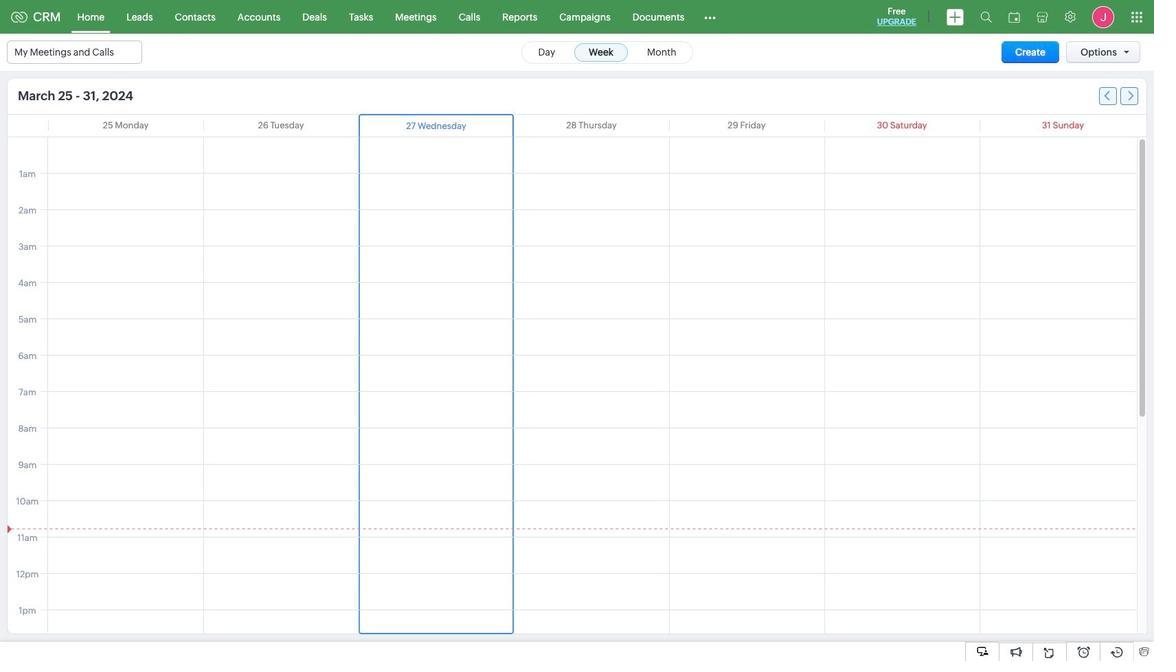 Task type: describe. For each thing, give the bounding box(es) containing it.
profile image
[[1093, 6, 1115, 28]]

search image
[[981, 11, 993, 23]]

create menu image
[[947, 9, 964, 25]]



Task type: vqa. For each thing, say whether or not it's contained in the screenshot.
text box
no



Task type: locate. For each thing, give the bounding box(es) containing it.
profile element
[[1085, 0, 1123, 33]]

calendar image
[[1009, 11, 1021, 22]]

logo image
[[11, 11, 27, 22]]

search element
[[973, 0, 1001, 34]]

Other Modules field
[[696, 6, 726, 28]]

create menu element
[[939, 0, 973, 33]]



